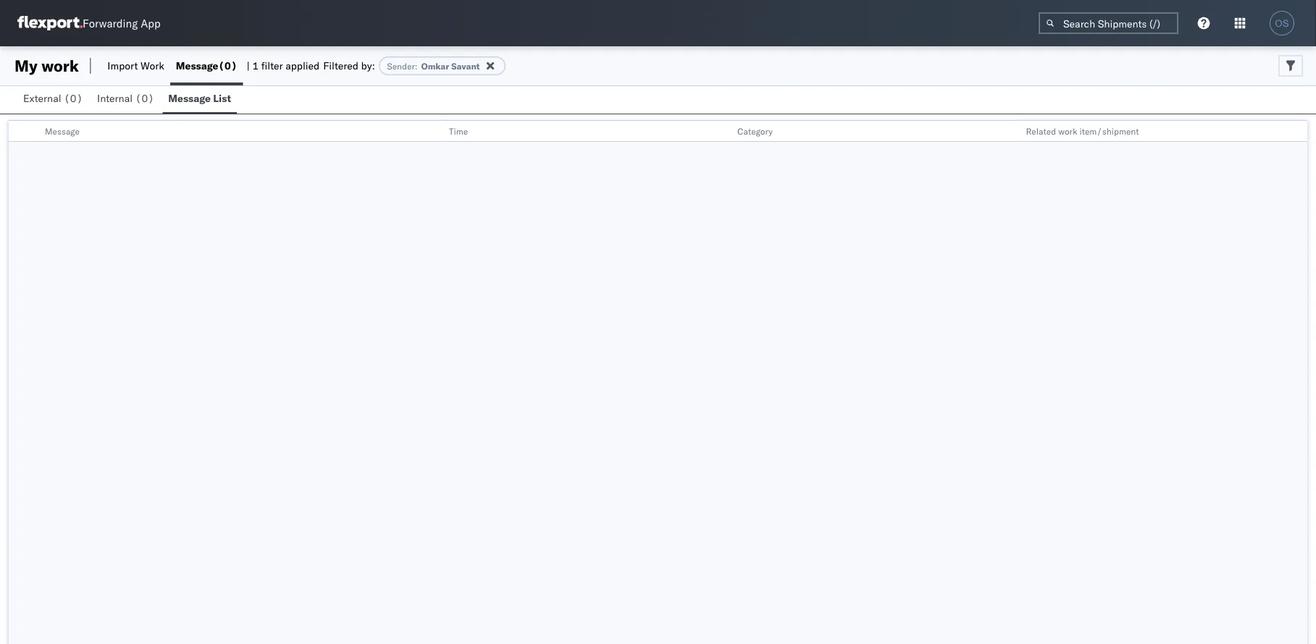 Task type: vqa. For each thing, say whether or not it's contained in the screenshot.
Demo
no



Task type: describe. For each thing, give the bounding box(es) containing it.
item/shipment
[[1080, 126, 1139, 137]]

resize handle column header for related work item/shipment
[[1290, 121, 1308, 143]]

flexport. image
[[17, 16, 83, 30]]

resize handle column header for message
[[424, 121, 442, 143]]

resize handle column header for time
[[713, 121, 730, 143]]

import work button
[[102, 46, 170, 85]]

internal (0) button
[[91, 85, 163, 114]]

import work
[[107, 59, 164, 72]]

applied
[[286, 59, 320, 72]]

external
[[23, 92, 61, 105]]

(0) for message (0)
[[218, 59, 237, 72]]

by:
[[361, 59, 375, 72]]

| 1 filter applied filtered by:
[[247, 59, 375, 72]]

work for my
[[41, 56, 79, 76]]

:
[[415, 60, 418, 71]]

(0) for internal (0)
[[135, 92, 154, 105]]

2 vertical spatial message
[[45, 126, 80, 137]]

forwarding app
[[83, 16, 161, 30]]

os button
[[1266, 7, 1299, 40]]

list
[[213, 92, 231, 105]]

sender
[[387, 60, 415, 71]]

forwarding
[[83, 16, 138, 30]]

resize handle column header for category
[[1002, 121, 1019, 143]]

message for (0)
[[176, 59, 218, 72]]

omkar
[[421, 60, 449, 71]]

savant
[[451, 60, 480, 71]]



Task type: locate. For each thing, give the bounding box(es) containing it.
work
[[41, 56, 79, 76], [1059, 126, 1078, 137]]

1
[[252, 59, 259, 72]]

|
[[247, 59, 250, 72]]

1 horizontal spatial work
[[1059, 126, 1078, 137]]

time
[[449, 126, 468, 137]]

(0) right the internal
[[135, 92, 154, 105]]

app
[[141, 16, 161, 30]]

message inside 'button'
[[168, 92, 211, 105]]

external (0)
[[23, 92, 83, 105]]

work
[[141, 59, 164, 72]]

work up external (0)
[[41, 56, 79, 76]]

2 horizontal spatial (0)
[[218, 59, 237, 72]]

os
[[1275, 18, 1289, 29]]

(0) right external
[[64, 92, 83, 105]]

1 horizontal spatial (0)
[[135, 92, 154, 105]]

message list
[[168, 92, 231, 105]]

message
[[176, 59, 218, 72], [168, 92, 211, 105], [45, 126, 80, 137]]

message left list
[[168, 92, 211, 105]]

message (0)
[[176, 59, 237, 72]]

2 resize handle column header from the left
[[713, 121, 730, 143]]

import
[[107, 59, 138, 72]]

category
[[738, 126, 773, 137]]

1 vertical spatial work
[[1059, 126, 1078, 137]]

sender : omkar savant
[[387, 60, 480, 71]]

1 resize handle column header from the left
[[424, 121, 442, 143]]

message list button
[[163, 85, 237, 114]]

0 vertical spatial work
[[41, 56, 79, 76]]

message up message list
[[176, 59, 218, 72]]

1 vertical spatial message
[[168, 92, 211, 105]]

resize handle column header
[[424, 121, 442, 143], [713, 121, 730, 143], [1002, 121, 1019, 143], [1290, 121, 1308, 143]]

(0)
[[218, 59, 237, 72], [64, 92, 83, 105], [135, 92, 154, 105]]

filter
[[261, 59, 283, 72]]

(0) for external (0)
[[64, 92, 83, 105]]

0 vertical spatial message
[[176, 59, 218, 72]]

forwarding app link
[[17, 16, 161, 30]]

0 horizontal spatial work
[[41, 56, 79, 76]]

internal (0)
[[97, 92, 154, 105]]

related
[[1026, 126, 1056, 137]]

filtered
[[323, 59, 359, 72]]

Search Shipments (/) text field
[[1039, 12, 1179, 34]]

internal
[[97, 92, 133, 105]]

my
[[14, 56, 38, 76]]

message for list
[[168, 92, 211, 105]]

(0) left | at top
[[218, 59, 237, 72]]

related work item/shipment
[[1026, 126, 1139, 137]]

my work
[[14, 56, 79, 76]]

message down external (0) button
[[45, 126, 80, 137]]

0 horizontal spatial (0)
[[64, 92, 83, 105]]

4 resize handle column header from the left
[[1290, 121, 1308, 143]]

external (0) button
[[17, 85, 91, 114]]

3 resize handle column header from the left
[[1002, 121, 1019, 143]]

work right related
[[1059, 126, 1078, 137]]

work for related
[[1059, 126, 1078, 137]]



